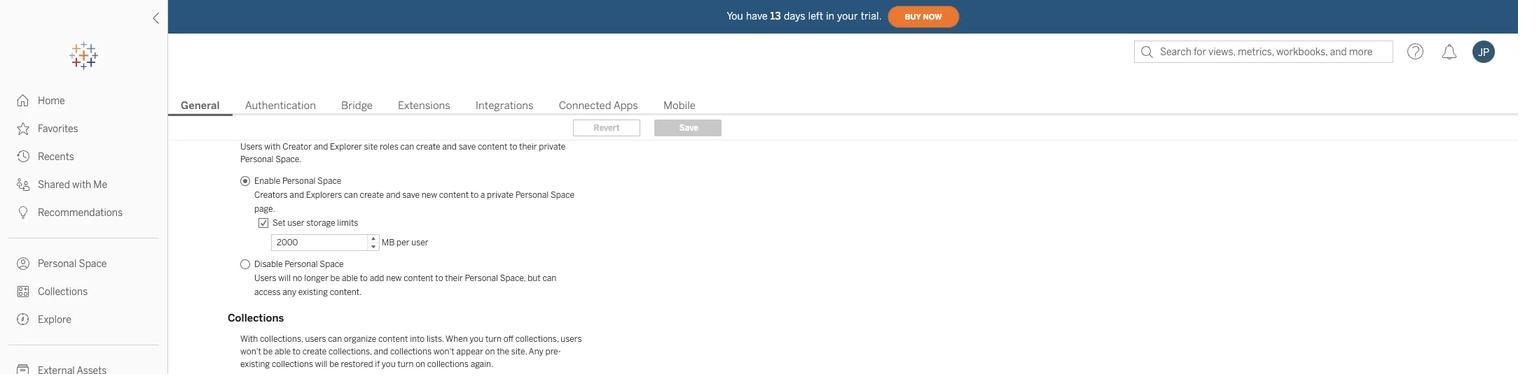 Task type: vqa. For each thing, say whether or not it's contained in the screenshot.
2nd by text only_f5he34f icon from the bottom
yes



Task type: locate. For each thing, give the bounding box(es) containing it.
personal up enable
[[240, 155, 274, 165]]

to left add
[[360, 274, 368, 284]]

user right per
[[412, 238, 429, 248]]

can right explorers
[[344, 191, 358, 200]]

with
[[264, 142, 281, 152], [72, 179, 91, 191]]

users
[[240, 142, 263, 152], [254, 274, 277, 284]]

1 horizontal spatial user
[[412, 238, 429, 248]]

private inside "enable personal space creators and explorers can create and save new content to a private personal space page. set user storage limits"
[[487, 191, 514, 200]]

be up content.
[[330, 274, 340, 284]]

0 horizontal spatial collections,
[[260, 335, 303, 345]]

0 vertical spatial existing
[[298, 288, 328, 298]]

1 vertical spatial create
[[360, 191, 384, 200]]

in
[[826, 10, 835, 22]]

with left me
[[72, 179, 91, 191]]

by text only_f5he34f image inside the personal space link
[[17, 258, 29, 271]]

by text only_f5he34f image inside favorites link
[[17, 123, 29, 135]]

3 by text only_f5he34f image from the top
[[17, 179, 29, 191]]

creators
[[254, 191, 288, 200]]

trial.
[[861, 10, 882, 22]]

you right if
[[382, 360, 396, 370]]

0 horizontal spatial their
[[445, 274, 463, 284]]

mobile
[[664, 100, 696, 112]]

user
[[288, 219, 305, 228], [412, 238, 429, 248]]

turn down into
[[398, 360, 414, 370]]

you
[[727, 10, 743, 22]]

collections up with
[[228, 313, 284, 325]]

recents
[[38, 151, 74, 163]]

content down integrations
[[478, 142, 508, 152]]

0 horizontal spatial users
[[305, 335, 326, 345]]

1 by text only_f5he34f image from the top
[[17, 95, 29, 107]]

left
[[809, 10, 824, 22]]

by text only_f5he34f image for shared with me
[[17, 179, 29, 191]]

private inside 'users with creator and explorer site roles can create and save content to their private personal space.'
[[539, 142, 566, 152]]

1 vertical spatial on
[[416, 360, 425, 370]]

1 horizontal spatial create
[[360, 191, 384, 200]]

on left the on the left of page
[[485, 348, 495, 357]]

collections, up restored
[[329, 348, 372, 357]]

1 horizontal spatial collections,
[[329, 348, 372, 357]]

0 vertical spatial users
[[240, 142, 263, 152]]

0 vertical spatial collections
[[38, 287, 88, 299]]

0 vertical spatial user
[[288, 219, 305, 228]]

can right but
[[543, 274, 557, 284]]

to left 'a'
[[471, 191, 479, 200]]

won't down with
[[240, 348, 261, 357]]

creator
[[283, 142, 312, 152]]

sub-spaces tab list
[[168, 98, 1519, 116]]

collections up explore
[[38, 287, 88, 299]]

0 vertical spatial private
[[539, 142, 566, 152]]

on
[[485, 348, 495, 357], [416, 360, 425, 370]]

users left organize
[[305, 335, 326, 345]]

to inside "enable personal space creators and explorers can create and save new content to a private personal space page. set user storage limits"
[[471, 191, 479, 200]]

2 by text only_f5he34f image from the top
[[17, 207, 29, 219]]

0 vertical spatial able
[[342, 274, 358, 284]]

existing down longer
[[298, 288, 328, 298]]

0 horizontal spatial new
[[386, 274, 402, 284]]

existing inside with collections, users can organize content into lists. when you turn off collections, users won't be able to create collections, and collections won't appear on the site. any pre- existing collections will be restored if you turn on collections again.
[[240, 360, 270, 370]]

2 horizontal spatial create
[[416, 142, 441, 152]]

storage
[[306, 219, 335, 228]]

be left restored
[[329, 360, 339, 370]]

create inside with collections, users can organize content into lists. when you turn off collections, users won't be able to create collections, and collections won't appear on the site. any pre- existing collections will be restored if you turn on collections again.
[[303, 348, 327, 357]]

0 vertical spatial save
[[459, 142, 476, 152]]

by text only_f5he34f image left favorites
[[17, 123, 29, 135]]

1 vertical spatial save
[[402, 191, 420, 200]]

1 horizontal spatial will
[[315, 360, 328, 370]]

0 vertical spatial be
[[330, 274, 340, 284]]

1 vertical spatial able
[[275, 348, 291, 357]]

collections,
[[260, 335, 303, 345], [516, 335, 559, 345], [329, 348, 372, 357]]

by text only_f5he34f image inside explore link
[[17, 314, 29, 327]]

by text only_f5he34f image
[[17, 95, 29, 107], [17, 123, 29, 135], [17, 179, 29, 191]]

new right add
[[386, 274, 402, 284]]

by text only_f5he34f image inside the recents link
[[17, 151, 29, 163]]

navigation containing general
[[168, 95, 1519, 116]]

0 horizontal spatial private
[[487, 191, 514, 200]]

buy now button
[[888, 6, 960, 28]]

enable
[[254, 177, 280, 186]]

by text only_f5he34f image left the home
[[17, 95, 29, 107]]

new inside disable personal space users will no longer be able to add new content to their personal space, but can access any existing content.
[[386, 274, 402, 284]]

1 vertical spatial private
[[487, 191, 514, 200]]

0 vertical spatial on
[[485, 348, 495, 357]]

5 by text only_f5he34f image from the top
[[17, 314, 29, 327]]

any
[[283, 288, 296, 298]]

0 horizontal spatial existing
[[240, 360, 270, 370]]

0 horizontal spatial will
[[278, 274, 291, 284]]

private down connected
[[539, 142, 566, 152]]

their inside 'users with creator and explorer site roles can create and save content to their private personal space.'
[[519, 142, 537, 152]]

1 horizontal spatial existing
[[298, 288, 328, 298]]

to
[[510, 142, 517, 152], [471, 191, 479, 200], [360, 274, 368, 284], [435, 274, 443, 284], [293, 348, 301, 357]]

to down the any
[[293, 348, 301, 357]]

revert
[[594, 123, 620, 133]]

shared with me link
[[0, 171, 167, 199]]

collections down appear
[[427, 360, 469, 370]]

be down access
[[263, 348, 273, 357]]

0 horizontal spatial turn
[[398, 360, 414, 370]]

main content
[[168, 70, 1519, 375]]

navigation panel element
[[0, 42, 167, 375]]

1 vertical spatial users
[[254, 274, 277, 284]]

personal inside 'users with creator and explorer site roles can create and save content to their private personal space.'
[[240, 155, 274, 165]]

buy now
[[905, 12, 942, 21]]

with collections, users can organize content into lists. when you turn off collections, users won't be able to create collections, and collections won't appear on the site. any pre- existing collections will be restored if you turn on collections again.
[[240, 335, 582, 370]]

2 vertical spatial create
[[303, 348, 327, 357]]

to down integrations
[[510, 142, 517, 152]]

private
[[539, 142, 566, 152], [487, 191, 514, 200]]

with inside 'users with creator and explorer site roles can create and save content to their private personal space.'
[[264, 142, 281, 152]]

set
[[273, 219, 286, 228]]

you have 13 days left in your trial.
[[727, 10, 882, 22]]

page.
[[254, 205, 275, 214]]

with inside the main navigation. press the up and down arrow keys to access links. element
[[72, 179, 91, 191]]

private for a
[[487, 191, 514, 200]]

revert button
[[573, 120, 641, 137]]

1 by text only_f5he34f image from the top
[[17, 151, 29, 163]]

personal
[[240, 155, 274, 165], [282, 177, 316, 186], [516, 191, 549, 200], [38, 259, 77, 271], [285, 260, 318, 270], [465, 274, 498, 284]]

4 by text only_f5he34f image from the top
[[17, 286, 29, 299]]

0 horizontal spatial able
[[275, 348, 291, 357]]

collections, up the any
[[516, 335, 559, 345]]

1 horizontal spatial collections
[[228, 313, 284, 325]]

disable personal space users will no longer be able to add new content to their personal space, but can access any existing content.
[[254, 260, 557, 298]]

able up content.
[[342, 274, 358, 284]]

content inside 'users with creator and explorer site roles can create and save content to their private personal space.'
[[478, 142, 508, 152]]

won't
[[240, 348, 261, 357], [434, 348, 455, 357]]

able down the any
[[275, 348, 291, 357]]

0 horizontal spatial collections
[[38, 287, 88, 299]]

0 horizontal spatial create
[[303, 348, 327, 357]]

1 horizontal spatial private
[[539, 142, 566, 152]]

their left space,
[[445, 274, 463, 284]]

1 horizontal spatial with
[[264, 142, 281, 152]]

content left into
[[378, 335, 408, 345]]

1 vertical spatial with
[[72, 179, 91, 191]]

will left no
[[278, 274, 291, 284]]

and right creators on the left
[[290, 191, 304, 200]]

explore
[[38, 315, 71, 327]]

explorer
[[330, 142, 362, 152]]

users inside 'users with creator and explorer site roles can create and save content to their private personal space.'
[[240, 142, 263, 152]]

0 vertical spatial you
[[470, 335, 484, 345]]

0 vertical spatial their
[[519, 142, 537, 152]]

2 horizontal spatial collections,
[[516, 335, 559, 345]]

1 vertical spatial their
[[445, 274, 463, 284]]

can
[[400, 142, 414, 152], [344, 191, 358, 200], [543, 274, 557, 284], [328, 335, 342, 345]]

turn left off
[[486, 335, 502, 345]]

by text only_f5he34f image inside shared with me link
[[17, 179, 29, 191]]

0 vertical spatial turn
[[486, 335, 502, 345]]

0 vertical spatial create
[[416, 142, 441, 152]]

by text only_f5he34f image left 'shared'
[[17, 179, 29, 191]]

0 vertical spatial will
[[278, 274, 291, 284]]

recents link
[[0, 143, 167, 171]]

be
[[330, 274, 340, 284], [263, 348, 273, 357], [329, 360, 339, 370]]

save inside "enable personal space creators and explorers can create and save new content to a private personal space page. set user storage limits"
[[402, 191, 420, 200]]

can right roles
[[400, 142, 414, 152]]

users up access
[[254, 274, 277, 284]]

organize
[[344, 335, 377, 345]]

turn
[[486, 335, 502, 345], [398, 360, 414, 370]]

access
[[254, 288, 281, 298]]

1 vertical spatial by text only_f5he34f image
[[17, 123, 29, 135]]

space.
[[276, 155, 302, 165]]

0 vertical spatial with
[[264, 142, 281, 152]]

0 horizontal spatial with
[[72, 179, 91, 191]]

their down integrations
[[519, 142, 537, 152]]

personal right 'a'
[[516, 191, 549, 200]]

mb
[[382, 238, 395, 248]]

content
[[478, 142, 508, 152], [439, 191, 469, 200], [404, 274, 434, 284], [378, 335, 408, 345]]

by text only_f5he34f image for collections
[[17, 286, 29, 299]]

personal up collections link
[[38, 259, 77, 271]]

collections inside the main navigation. press the up and down arrow keys to access links. element
[[38, 287, 88, 299]]

navigation
[[168, 95, 1519, 116]]

by text only_f5he34f image inside home 'link'
[[17, 95, 29, 107]]

by text only_f5he34f image inside 'recommendations' link
[[17, 207, 29, 219]]

None text field
[[271, 235, 380, 252]]

0 vertical spatial new
[[422, 191, 437, 200]]

by text only_f5he34f image for home
[[17, 95, 29, 107]]

and inside with collections, users can organize content into lists. when you turn off collections, users won't be able to create collections, and collections won't appear on the site. any pre- existing collections will be restored if you turn on collections again.
[[374, 348, 388, 357]]

0 vertical spatial by text only_f5he34f image
[[17, 95, 29, 107]]

1 vertical spatial you
[[382, 360, 396, 370]]

space
[[318, 177, 341, 186], [551, 191, 575, 200], [79, 259, 107, 271], [320, 260, 344, 270]]

1 horizontal spatial you
[[470, 335, 484, 345]]

1 horizontal spatial their
[[519, 142, 537, 152]]

collections, right with
[[260, 335, 303, 345]]

private right 'a'
[[487, 191, 514, 200]]

2 vertical spatial by text only_f5he34f image
[[17, 179, 29, 191]]

0 horizontal spatial on
[[416, 360, 425, 370]]

content inside disable personal space users will no longer be able to add new content to their personal space, but can access any existing content.
[[404, 274, 434, 284]]

1 horizontal spatial turn
[[486, 335, 502, 345]]

you
[[470, 335, 484, 345], [382, 360, 396, 370]]

able
[[342, 274, 358, 284], [275, 348, 291, 357]]

favorites
[[38, 123, 78, 135]]

2 vertical spatial be
[[329, 360, 339, 370]]

won't down lists. at bottom left
[[434, 348, 455, 357]]

new down 'users with creator and explorer site roles can create and save content to their private personal space.'
[[422, 191, 437, 200]]

on down into
[[416, 360, 425, 370]]

and up if
[[374, 348, 388, 357]]

user right set
[[288, 219, 305, 228]]

connected apps
[[559, 100, 638, 112]]

1 horizontal spatial users
[[561, 335, 582, 345]]

users
[[305, 335, 326, 345], [561, 335, 582, 345]]

0 horizontal spatial save
[[402, 191, 420, 200]]

content left 'a'
[[439, 191, 469, 200]]

can inside 'users with creator and explorer site roles can create and save content to their private personal space.'
[[400, 142, 414, 152]]

by text only_f5he34f image for explore
[[17, 314, 29, 327]]

with up space.
[[264, 142, 281, 152]]

lists.
[[427, 335, 444, 345]]

their
[[519, 142, 537, 152], [445, 274, 463, 284]]

existing
[[298, 288, 328, 298], [240, 360, 270, 370]]

1 horizontal spatial new
[[422, 191, 437, 200]]

1 horizontal spatial able
[[342, 274, 358, 284]]

collections down into
[[390, 348, 432, 357]]

can inside with collections, users can organize content into lists. when you turn off collections, users won't be able to create collections, and collections won't appear on the site. any pre- existing collections will be restored if you turn on collections again.
[[328, 335, 342, 345]]

users up pre-
[[561, 335, 582, 345]]

will
[[278, 274, 291, 284], [315, 360, 328, 370]]

new
[[422, 191, 437, 200], [386, 274, 402, 284]]

1 won't from the left
[[240, 348, 261, 357]]

save
[[459, 142, 476, 152], [402, 191, 420, 200]]

1 vertical spatial will
[[315, 360, 328, 370]]

2 by text only_f5he34f image from the top
[[17, 123, 29, 135]]

1 vertical spatial existing
[[240, 360, 270, 370]]

1 vertical spatial turn
[[398, 360, 414, 370]]

1 horizontal spatial save
[[459, 142, 476, 152]]

3 by text only_f5he34f image from the top
[[17, 258, 29, 271]]

content inside with collections, users can organize content into lists. when you turn off collections, users won't be able to create collections, and collections won't appear on the site. any pre- existing collections will be restored if you turn on collections again.
[[378, 335, 408, 345]]

can left organize
[[328, 335, 342, 345]]

create
[[416, 142, 441, 152], [360, 191, 384, 200], [303, 348, 327, 357]]

by text only_f5he34f image inside collections link
[[17, 286, 29, 299]]

0 horizontal spatial user
[[288, 219, 305, 228]]

users up enable
[[240, 142, 263, 152]]

1 horizontal spatial won't
[[434, 348, 455, 357]]

personal up no
[[285, 260, 318, 270]]

content.
[[330, 288, 362, 298]]

create inside "enable personal space creators and explorers can create and save new content to a private personal space page. set user storage limits"
[[360, 191, 384, 200]]

content inside "enable personal space creators and explorers can create and save new content to a private personal space page. set user storage limits"
[[439, 191, 469, 200]]

bridge
[[341, 100, 373, 112]]

collections
[[38, 287, 88, 299], [228, 313, 284, 325]]

you up appear
[[470, 335, 484, 345]]

connected
[[559, 100, 612, 112]]

content down mb per user
[[404, 274, 434, 284]]

1 vertical spatial new
[[386, 274, 402, 284]]

save down integrations
[[459, 142, 476, 152]]

will left restored
[[315, 360, 328, 370]]

shared with me
[[38, 179, 107, 191]]

existing down with
[[240, 360, 270, 370]]

appear
[[456, 348, 483, 357]]

save down 'users with creator and explorer site roles can create and save content to their private personal space.'
[[402, 191, 420, 200]]

1 vertical spatial be
[[263, 348, 273, 357]]

recommendations
[[38, 207, 123, 219]]

by text only_f5he34f image
[[17, 151, 29, 163], [17, 207, 29, 219], [17, 258, 29, 271], [17, 286, 29, 299], [17, 314, 29, 327], [17, 365, 29, 375]]

0 horizontal spatial won't
[[240, 348, 261, 357]]



Task type: describe. For each thing, give the bounding box(es) containing it.
1 vertical spatial user
[[412, 238, 429, 248]]

main content containing general
[[168, 70, 1519, 375]]

their inside disable personal space users will no longer be able to add new content to their personal space, but can access any existing content.
[[445, 274, 463, 284]]

explorers
[[306, 191, 342, 200]]

site
[[364, 142, 378, 152]]

existing inside disable personal space users will no longer be able to add new content to their personal space, but can access any existing content.
[[298, 288, 328, 298]]

buy
[[905, 12, 921, 21]]

and down extensions
[[442, 142, 457, 152]]

1 vertical spatial collections
[[228, 313, 284, 325]]

enable personal space creators and explorers can create and save new content to a private personal space page. set user storage limits
[[254, 177, 575, 228]]

by text only_f5he34f image for favorites
[[17, 123, 29, 135]]

again.
[[471, 360, 494, 370]]

to up lists. at bottom left
[[435, 274, 443, 284]]

me
[[93, 179, 107, 191]]

space,
[[500, 274, 526, 284]]

integrations
[[476, 100, 534, 112]]

users inside disable personal space users will no longer be able to add new content to their personal space, but can access any existing content.
[[254, 274, 277, 284]]

6 by text only_f5he34f image from the top
[[17, 365, 29, 375]]

recommendations link
[[0, 199, 167, 227]]

per
[[397, 238, 410, 248]]

collections link
[[0, 278, 167, 306]]

your
[[838, 10, 858, 22]]

days
[[784, 10, 806, 22]]

personal space
[[38, 259, 107, 271]]

pre-
[[546, 348, 561, 357]]

1 users from the left
[[305, 335, 326, 345]]

2 users from the left
[[561, 335, 582, 345]]

home link
[[0, 87, 167, 115]]

13
[[771, 10, 781, 22]]

a
[[481, 191, 485, 200]]

able inside disable personal space users will no longer be able to add new content to their personal space, but can access any existing content.
[[342, 274, 358, 284]]

mb per user
[[380, 238, 429, 248]]

1 horizontal spatial on
[[485, 348, 495, 357]]

users with creator and explorer site roles can create and save content to their private personal space.
[[240, 142, 566, 165]]

users with creator and explorer site roles can create and save content to their private personal space. option group
[[240, 175, 584, 300]]

can inside "enable personal space creators and explorers can create and save new content to a private personal space page. set user storage limits"
[[344, 191, 358, 200]]

with for users
[[264, 142, 281, 152]]

main navigation. press the up and down arrow keys to access links. element
[[0, 87, 167, 375]]

save inside 'users with creator and explorer site roles can create and save content to their private personal space.'
[[459, 142, 476, 152]]

personal space link
[[0, 250, 167, 278]]

add
[[370, 274, 384, 284]]

apps
[[614, 100, 638, 112]]

general
[[181, 100, 220, 112]]

disable
[[254, 260, 283, 270]]

private for their
[[539, 142, 566, 152]]

2 won't from the left
[[434, 348, 455, 357]]

0 horizontal spatial you
[[382, 360, 396, 370]]

the
[[497, 348, 510, 357]]

shared
[[38, 179, 70, 191]]

now
[[923, 12, 942, 21]]

and down 'users with creator and explorer site roles can create and save content to their private personal space.'
[[386, 191, 401, 200]]

space inside disable personal space users will no longer be able to add new content to their personal space, but can access any existing content.
[[320, 260, 344, 270]]

extensions
[[398, 100, 451, 112]]

off
[[504, 335, 514, 345]]

can inside disable personal space users will no longer be able to add new content to their personal space, but can access any existing content.
[[543, 274, 557, 284]]

authentication
[[245, 100, 316, 112]]

any
[[529, 348, 544, 357]]

favorites link
[[0, 115, 167, 143]]

to inside with collections, users can organize content into lists. when you turn off collections, users won't be able to create collections, and collections won't appear on the site. any pre- existing collections will be restored if you turn on collections again.
[[293, 348, 301, 357]]

with for shared
[[72, 179, 91, 191]]

site.
[[511, 348, 527, 357]]

will inside with collections, users can organize content into lists. when you turn off collections, users won't be able to create collections, and collections won't appear on the site. any pre- existing collections will be restored if you turn on collections again.
[[315, 360, 328, 370]]

when
[[446, 335, 468, 345]]

limits
[[337, 219, 358, 228]]

and right creator
[[314, 142, 328, 152]]

collections left restored
[[272, 360, 313, 370]]

explore link
[[0, 306, 167, 334]]

personal down space.
[[282, 177, 316, 186]]

will inside disable personal space users will no longer be able to add new content to their personal space, but can access any existing content.
[[278, 274, 291, 284]]

none text field inside users with creator and explorer site roles can create and save content to their private personal space. option group
[[271, 235, 380, 252]]

personal left space,
[[465, 274, 498, 284]]

user inside "enable personal space creators and explorers can create and save new content to a private personal space page. set user storage limits"
[[288, 219, 305, 228]]

if
[[375, 360, 380, 370]]

home
[[38, 95, 65, 107]]

personal inside the main navigation. press the up and down arrow keys to access links. element
[[38, 259, 77, 271]]

create inside 'users with creator and explorer site roles can create and save content to their private personal space.'
[[416, 142, 441, 152]]

longer
[[304, 274, 329, 284]]

have
[[746, 10, 768, 22]]

by text only_f5he34f image for personal space
[[17, 258, 29, 271]]

into
[[410, 335, 425, 345]]

with
[[240, 335, 258, 345]]

space inside the main navigation. press the up and down arrow keys to access links. element
[[79, 259, 107, 271]]

no
[[293, 274, 302, 284]]

by text only_f5he34f image for recents
[[17, 151, 29, 163]]

new inside "enable personal space creators and explorers can create and save new content to a private personal space page. set user storage limits"
[[422, 191, 437, 200]]

to inside 'users with creator and explorer site roles can create and save content to their private personal space.'
[[510, 142, 517, 152]]

be inside disable personal space users will no longer be able to add new content to their personal space, but can access any existing content.
[[330, 274, 340, 284]]

roles
[[380, 142, 399, 152]]

able inside with collections, users can organize content into lists. when you turn off collections, users won't be able to create collections, and collections won't appear on the site. any pre- existing collections will be restored if you turn on collections again.
[[275, 348, 291, 357]]

by text only_f5he34f image for recommendations
[[17, 207, 29, 219]]

restored
[[341, 360, 373, 370]]

but
[[528, 274, 541, 284]]



